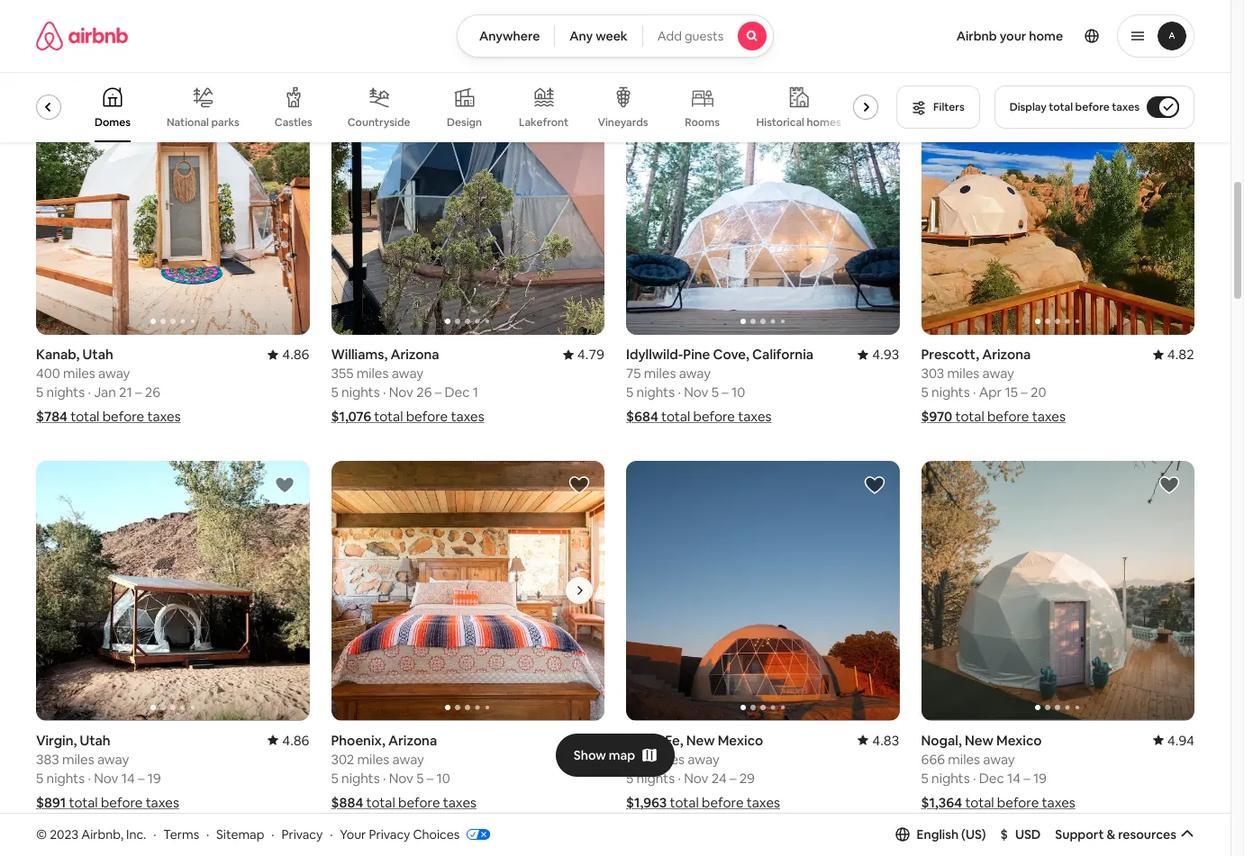 Task type: describe. For each thing, give the bounding box(es) containing it.
miles inside prescott, arizona 303 miles away 5 nights · apr 15 – 20 $970 total before taxes
[[947, 365, 979, 382]]

4.9
[[585, 732, 604, 749]]

your
[[1000, 28, 1026, 44]]

$970
[[921, 408, 952, 425]]

week
[[596, 28, 628, 44]]

show map
[[574, 747, 635, 764]]

your privacy choices link
[[340, 827, 490, 844]]

19 inside nogal, new mexico 666 miles away 5 nights · dec 14 – 19 $1,364 total before taxes
[[1033, 770, 1047, 787]]

$891
[[36, 794, 66, 811]]

total inside santa fe, new mexico 662 miles away 5 nights · nov 24 – 29 $1,963 total before taxes
[[670, 794, 699, 811]]

· inside santa fe, new mexico 662 miles away 5 nights · nov 24 – 29 $1,963 total before taxes
[[678, 770, 681, 787]]

national parks
[[167, 115, 239, 129]]

pine
[[683, 346, 710, 363]]

filters
[[933, 100, 965, 114]]

5 down cove, on the right
[[711, 384, 719, 401]]

add to wishlist: prescott, arizona image
[[1159, 89, 1180, 111]]

302
[[331, 751, 354, 768]]

total before taxes
[[373, 22, 483, 40]]

$953 total before taxes
[[36, 22, 180, 40]]

english
[[917, 827, 959, 843]]

cove,
[[713, 346, 749, 363]]

$1,364
[[921, 794, 962, 811]]

arizona for 303 miles away
[[982, 346, 1031, 363]]

taxes inside williams, arizona 355 miles away 5 nights · nov 26 – dec 1 $1,076 total before taxes
[[451, 408, 484, 425]]

before inside button
[[1075, 100, 1110, 114]]

nov inside idyllwild-pine cove, california 75 miles away 5 nights · nov 5 – 10 $684 total before taxes
[[684, 384, 708, 401]]

5 inside santa fe, new mexico 662 miles away 5 nights · nov 24 – 29 $1,963 total before taxes
[[626, 770, 634, 787]]

taxes inside santa fe, new mexico 662 miles away 5 nights · nov 24 – 29 $1,963 total before taxes
[[747, 794, 780, 811]]

anywhere button
[[457, 14, 555, 58]]

domes
[[94, 115, 131, 130]]

4.94
[[1167, 732, 1195, 749]]

5 down 302 at the bottom left of page
[[331, 770, 338, 787]]

$1,940 total before taxes
[[626, 22, 781, 40]]

5 inside prescott, arizona 303 miles away 5 nights · apr 15 – 20 $970 total before taxes
[[921, 384, 929, 401]]

nights inside "phoenix, arizona 302 miles away 5 nights · nov 5 – 10 $884 total before taxes"
[[341, 770, 380, 787]]

4.9 out of 5 average rating image
[[571, 732, 604, 749]]

add to wishlist: virgin, utah image
[[273, 475, 295, 497]]

usd
[[1015, 827, 1041, 843]]

add to wishlist: santa fe, new mexico image
[[863, 475, 885, 497]]

– inside "phoenix, arizona 302 miles away 5 nights · nov 5 – 10 $884 total before taxes"
[[427, 770, 434, 787]]

· inside the kanab, utah 400 miles away 5 nights · jan 21 – 26 $784 total before taxes
[[88, 384, 91, 401]]

14 inside nogal, new mexico 666 miles away 5 nights · dec 14 – 19 $1,364 total before taxes
[[1007, 770, 1021, 787]]

virgin, utah 383 miles away 5 nights · nov 14 – 19 $891 total before taxes
[[36, 732, 179, 811]]

any
[[570, 28, 593, 44]]

(us)
[[961, 827, 986, 843]]

2023
[[50, 827, 79, 843]]

group for phoenix, arizona 302 miles away 5 nights · nov 5 – 10 $884 total before taxes
[[331, 461, 604, 721]]

display total before taxes
[[1010, 100, 1140, 114]]

nov for phoenix, arizona 302 miles away 5 nights · nov 5 – 10 $884 total before taxes
[[389, 770, 413, 787]]

away inside prescott, arizona 303 miles away 5 nights · apr 15 – 20 $970 total before taxes
[[982, 365, 1014, 382]]

kanab, utah 400 miles away 5 nights · jan 21 – 26 $784 total before taxes
[[36, 346, 181, 425]]

· inside virgin, utah 383 miles away 5 nights · nov 14 – 19 $891 total before taxes
[[88, 770, 91, 787]]

nights inside williams, arizona 355 miles away 5 nights · nov 26 – dec 1 $1,076 total before taxes
[[341, 384, 380, 401]]

5 inside williams, arizona 355 miles away 5 nights · nov 26 – dec 1 $1,076 total before taxes
[[331, 384, 338, 401]]

idyllwild-pine cove, california 75 miles away 5 nights · nov 5 – 10 $684 total before taxes
[[626, 346, 814, 425]]

· inside "phoenix, arizona 302 miles away 5 nights · nov 5 – 10 $884 total before taxes"
[[383, 770, 386, 787]]

privacy link
[[281, 827, 323, 843]]

privacy inside your privacy choices 'link'
[[369, 827, 410, 843]]

total before taxes button
[[331, 22, 483, 40]]

24
[[711, 770, 727, 787]]

dec inside williams, arizona 355 miles away 5 nights · nov 26 – dec 1 $1,076 total before taxes
[[445, 384, 470, 401]]

none search field containing anywhere
[[457, 14, 774, 58]]

miles inside "phoenix, arizona 302 miles away 5 nights · nov 5 – 10 $884 total before taxes"
[[357, 751, 389, 768]]

add to wishlist: nogal, new mexico image
[[1159, 475, 1180, 497]]

5 inside the kanab, utah 400 miles away 5 nights · jan 21 – 26 $784 total before taxes
[[36, 384, 43, 401]]

display
[[1010, 100, 1047, 114]]

– inside santa fe, new mexico 662 miles away 5 nights · nov 24 – 29 $1,963 total before taxes
[[730, 770, 736, 787]]

away inside nogal, new mexico 666 miles away 5 nights · dec 14 – 19 $1,364 total before taxes
[[983, 751, 1015, 768]]

show map button
[[556, 734, 675, 777]]

group for nogal, new mexico 666 miles away 5 nights · dec 14 – 19 $1,364 total before taxes
[[921, 461, 1195, 721]]

your privacy choices
[[340, 827, 460, 843]]

airbnb
[[956, 28, 997, 44]]

sitemap
[[216, 827, 264, 843]]

400
[[36, 365, 60, 382]]

– inside nogal, new mexico 666 miles away 5 nights · dec 14 – 19 $1,364 total before taxes
[[1023, 770, 1030, 787]]

total inside button
[[1049, 100, 1073, 114]]

4.93
[[872, 346, 900, 363]]

camping
[[10, 115, 56, 130]]

terms · sitemap · privacy ·
[[163, 827, 333, 843]]

20
[[1031, 384, 1046, 401]]

– inside idyllwild-pine cove, california 75 miles away 5 nights · nov 5 – 10 $684 total before taxes
[[722, 384, 729, 401]]

away inside santa fe, new mexico 662 miles away 5 nights · nov 24 – 29 $1,963 total before taxes
[[688, 751, 720, 768]]

santa
[[626, 732, 662, 749]]

phoenix,
[[331, 732, 385, 749]]

$884
[[331, 794, 363, 811]]

national
[[167, 115, 209, 129]]

kanab,
[[36, 346, 80, 363]]

taxes inside nogal, new mexico 666 miles away 5 nights · dec 14 – 19 $1,364 total before taxes
[[1042, 794, 1075, 811]]

support & resources
[[1055, 827, 1177, 843]]

15
[[1005, 384, 1018, 401]]

airbnb,
[[81, 827, 123, 843]]

· inside idyllwild-pine cove, california 75 miles away 5 nights · nov 5 – 10 $684 total before taxes
[[678, 384, 681, 401]]

countryside
[[348, 115, 410, 130]]

nights inside nogal, new mexico 666 miles away 5 nights · dec 14 – 19 $1,364 total before taxes
[[932, 770, 970, 787]]

home
[[1029, 28, 1063, 44]]

terms
[[163, 827, 199, 843]]

vineyards
[[598, 115, 648, 130]]

$1,940
[[626, 22, 667, 40]]

© 2023 airbnb, inc. ·
[[36, 827, 156, 843]]

5 inside nogal, new mexico 666 miles away 5 nights · dec 14 – 19 $1,364 total before taxes
[[921, 770, 929, 787]]

design
[[447, 115, 482, 130]]

prescott, arizona 303 miles away 5 nights · apr 15 – 20 $970 total before taxes
[[921, 346, 1066, 425]]

resources
[[1118, 827, 1177, 843]]

10 inside "phoenix, arizona 302 miles away 5 nights · nov 5 – 10 $884 total before taxes"
[[437, 770, 450, 787]]

utah for virgin, utah
[[80, 732, 110, 749]]

arizona for 302 miles away
[[388, 732, 437, 749]]

virgin,
[[36, 732, 77, 749]]

group for kanab, utah 400 miles away 5 nights · jan 21 – 26 $784 total before taxes
[[36, 76, 309, 335]]

total inside the kanab, utah 400 miles away 5 nights · jan 21 – 26 $784 total before taxes
[[70, 408, 99, 425]]

total inside williams, arizona 355 miles away 5 nights · nov 26 – dec 1 $1,076 total before taxes
[[374, 408, 403, 425]]

add to wishlist: kanab, utah image
[[273, 89, 295, 111]]

nov for virgin, utah 383 miles away 5 nights · nov 14 – 19 $891 total before taxes
[[94, 770, 118, 787]]

arizona for 355 miles away
[[390, 346, 439, 363]]

total inside virgin, utah 383 miles away 5 nights · nov 14 – 19 $891 total before taxes
[[69, 794, 98, 811]]

idyllwild-
[[626, 346, 683, 363]]

miles inside idyllwild-pine cove, california 75 miles away 5 nights · nov 5 – 10 $684 total before taxes
[[644, 365, 676, 382]]



Task type: vqa. For each thing, say whether or not it's contained in the screenshot.
taxes in the Santa Fe, New Mexico 662 miles away 5 nights · Nov 24 – 29 $1,963 total before taxes
yes



Task type: locate. For each thing, give the bounding box(es) containing it.
williams,
[[331, 346, 388, 363]]

nights down 400
[[46, 384, 85, 401]]

4.83 out of 5 average rating image
[[858, 732, 900, 749]]

nights inside virgin, utah 383 miles away 5 nights · nov 14 – 19 $891 total before taxes
[[46, 770, 85, 787]]

total
[[70, 22, 99, 40], [373, 22, 402, 40], [670, 22, 699, 40], [964, 22, 993, 40], [1049, 100, 1073, 114], [70, 408, 99, 425], [374, 408, 403, 425], [661, 408, 690, 425], [955, 408, 984, 425], [69, 794, 98, 811], [366, 794, 395, 811], [670, 794, 699, 811], [965, 794, 994, 811]]

1 horizontal spatial 10
[[732, 384, 745, 401]]

new
[[686, 732, 715, 749], [965, 732, 993, 749]]

0 vertical spatial 4.86 out of 5 average rating image
[[268, 346, 309, 363]]

nights up $1,963
[[636, 770, 675, 787]]

nights inside idyllwild-pine cove, california 75 miles away 5 nights · nov 5 – 10 $684 total before taxes
[[636, 384, 675, 401]]

away inside the kanab, utah 400 miles away 5 nights · jan 21 – 26 $784 total before taxes
[[98, 365, 130, 382]]

nov left 24
[[684, 770, 708, 787]]

add to wishlist: phoenix, arizona image
[[568, 475, 590, 497]]

historical
[[756, 115, 804, 129]]

1 horizontal spatial 19
[[1033, 770, 1047, 787]]

total inside "phoenix, arizona 302 miles away 5 nights · nov 5 – 10 $884 total before taxes"
[[366, 794, 395, 811]]

29
[[739, 770, 755, 787]]

dec
[[445, 384, 470, 401], [979, 770, 1004, 787]]

miles down the virgin,
[[62, 751, 94, 768]]

0 horizontal spatial new
[[686, 732, 715, 749]]

away right 383 on the bottom of the page
[[97, 751, 129, 768]]

phoenix, arizona 302 miles away 5 nights · nov 5 – 10 $884 total before taxes
[[331, 732, 477, 811]]

english (us)
[[917, 827, 986, 843]]

1 horizontal spatial privacy
[[369, 827, 410, 843]]

· down phoenix,
[[383, 770, 386, 787]]

privacy
[[281, 827, 323, 843], [369, 827, 410, 843]]

nov up your privacy choices
[[389, 770, 413, 787]]

4.94 out of 5 average rating image
[[1153, 732, 1195, 749]]

$
[[1000, 827, 1008, 843]]

before inside "phoenix, arizona 302 miles away 5 nights · nov 5 – 10 $884 total before taxes"
[[398, 794, 440, 811]]

new inside nogal, new mexico 666 miles away 5 nights · dec 14 – 19 $1,364 total before taxes
[[965, 732, 993, 749]]

utah up jan
[[83, 346, 113, 363]]

4.83
[[872, 732, 900, 749]]

display total before taxes button
[[994, 86, 1195, 129]]

· inside williams, arizona 355 miles away 5 nights · nov 26 – dec 1 $1,076 total before taxes
[[383, 384, 386, 401]]

1 horizontal spatial mexico
[[996, 732, 1042, 749]]

$ usd
[[1000, 827, 1041, 843]]

away right 302 at the bottom left of page
[[392, 751, 424, 768]]

– right 15
[[1021, 384, 1028, 401]]

nogal,
[[921, 732, 962, 749]]

19 inside virgin, utah 383 miles away 5 nights · nov 14 – 19 $891 total before taxes
[[148, 770, 161, 787]]

4.79
[[577, 346, 604, 363]]

add
[[657, 28, 682, 44]]

1 horizontal spatial new
[[965, 732, 993, 749]]

group for idyllwild-pine cove, california 75 miles away 5 nights · nov 5 – 10 $684 total before taxes
[[626, 76, 900, 335]]

10 inside idyllwild-pine cove, california 75 miles away 5 nights · nov 5 – 10 $684 total before taxes
[[732, 384, 745, 401]]

nov inside "phoenix, arizona 302 miles away 5 nights · nov 5 – 10 $884 total before taxes"
[[389, 770, 413, 787]]

group
[[8, 72, 886, 142], [36, 76, 309, 335], [331, 76, 604, 335], [626, 76, 900, 335], [921, 76, 1195, 335], [36, 461, 309, 721], [331, 461, 604, 721], [626, 461, 900, 721], [921, 461, 1195, 721]]

5 down the 662
[[626, 770, 634, 787]]

miles down prescott,
[[947, 365, 979, 382]]

arizona up 15
[[982, 346, 1031, 363]]

homes
[[807, 115, 841, 129]]

profile element
[[796, 0, 1195, 72]]

miles down fe,
[[653, 751, 685, 768]]

miles down williams,
[[356, 365, 389, 382]]

1 mexico from the left
[[718, 732, 763, 749]]

26 inside williams, arizona 355 miles away 5 nights · nov 26 – dec 1 $1,076 total before taxes
[[416, 384, 432, 401]]

None search field
[[457, 14, 774, 58]]

· right terms
[[206, 827, 209, 843]]

utah for kanab, utah
[[83, 346, 113, 363]]

– down cove, on the right
[[722, 384, 729, 401]]

· left your
[[330, 827, 333, 843]]

california
[[752, 346, 814, 363]]

taxes inside button
[[1112, 100, 1140, 114]]

– up choices
[[427, 770, 434, 787]]

before inside prescott, arizona 303 miles away 5 nights · apr 15 – 20 $970 total before taxes
[[987, 408, 1029, 425]]

away
[[98, 365, 130, 382], [392, 365, 423, 382], [679, 365, 711, 382], [982, 365, 1014, 382], [97, 751, 129, 768], [392, 751, 424, 768], [688, 751, 720, 768], [983, 751, 1015, 768]]

· down williams,
[[383, 384, 386, 401]]

1 4.86 from the top
[[282, 346, 309, 363]]

1 14 from the left
[[121, 770, 135, 787]]

1 vertical spatial 10
[[437, 770, 450, 787]]

miles down idyllwild-
[[644, 365, 676, 382]]

· down idyllwild-
[[678, 384, 681, 401]]

· down fe,
[[678, 770, 681, 787]]

2 privacy from the left
[[369, 827, 410, 843]]

4.86 left phoenix,
[[282, 732, 309, 749]]

2 4.86 from the top
[[282, 732, 309, 749]]

airbnb your home link
[[946, 17, 1074, 55]]

total inside prescott, arizona 303 miles away 5 nights · apr 15 – 20 $970 total before taxes
[[955, 408, 984, 425]]

terms link
[[163, 827, 199, 843]]

0 horizontal spatial 19
[[148, 770, 161, 787]]

english (us) button
[[895, 827, 986, 843]]

26
[[145, 384, 160, 401], [416, 384, 432, 401]]

355
[[331, 365, 354, 382]]

mexico inside santa fe, new mexico 662 miles away 5 nights · nov 24 – 29 $1,963 total before taxes
[[718, 732, 763, 749]]

4.86 for kanab, utah 400 miles away 5 nights · jan 21 – 26 $784 total before taxes
[[282, 346, 309, 363]]

– inside virgin, utah 383 miles away 5 nights · nov 14 – 19 $891 total before taxes
[[138, 770, 145, 787]]

0 vertical spatial 4.86
[[282, 346, 309, 363]]

group for santa fe, new mexico 662 miles away 5 nights · nov 24 – 29 $1,963 total before taxes
[[626, 461, 900, 721]]

– inside prescott, arizona 303 miles away 5 nights · apr 15 – 20 $970 total before taxes
[[1021, 384, 1028, 401]]

sitemap link
[[216, 827, 264, 843]]

your
[[340, 827, 366, 843]]

parks
[[211, 115, 239, 129]]

total inside nogal, new mexico 666 miles away 5 nights · dec 14 – 19 $1,364 total before taxes
[[965, 794, 994, 811]]

– inside williams, arizona 355 miles away 5 nights · nov 26 – dec 1 $1,076 total before taxes
[[435, 384, 442, 401]]

4.86 out of 5 average rating image for kanab, utah 400 miles away 5 nights · jan 21 – 26 $784 total before taxes
[[268, 346, 309, 363]]

· left apr
[[973, 384, 976, 401]]

taxes inside prescott, arizona 303 miles away 5 nights · apr 15 – 20 $970 total before taxes
[[1032, 408, 1066, 425]]

4.82 out of 5 average rating image
[[1153, 346, 1195, 363]]

nights inside the kanab, utah 400 miles away 5 nights · jan 21 – 26 $784 total before taxes
[[46, 384, 85, 401]]

nov inside virgin, utah 383 miles away 5 nights · nov 14 – 19 $891 total before taxes
[[94, 770, 118, 787]]

21
[[119, 384, 132, 401]]

0 horizontal spatial dec
[[445, 384, 470, 401]]

new right nogal,
[[965, 732, 993, 749]]

map
[[609, 747, 635, 764]]

1 horizontal spatial dec
[[979, 770, 1004, 787]]

5 down 383 on the bottom of the page
[[36, 770, 43, 787]]

1 privacy from the left
[[281, 827, 323, 843]]

4.86 for virgin, utah 383 miles away 5 nights · nov 14 – 19 $891 total before taxes
[[282, 732, 309, 749]]

0 horizontal spatial mexico
[[718, 732, 763, 749]]

nov inside santa fe, new mexico 662 miles away 5 nights · nov 24 – 29 $1,963 total before taxes
[[684, 770, 708, 787]]

nov down pine
[[684, 384, 708, 401]]

utah right the virgin,
[[80, 732, 110, 749]]

away right 666 on the bottom right of page
[[983, 751, 1015, 768]]

1 26 from the left
[[145, 384, 160, 401]]

rooms
[[685, 115, 720, 130]]

2 14 from the left
[[1007, 770, 1021, 787]]

14 up $ usd
[[1007, 770, 1021, 787]]

guests
[[685, 28, 723, 44]]

4.86 out of 5 average rating image
[[268, 346, 309, 363], [268, 732, 309, 749]]

75
[[626, 365, 641, 382]]

©
[[36, 827, 47, 843]]

nov left "1"
[[389, 384, 413, 401]]

26 right 21
[[145, 384, 160, 401]]

total inside idyllwild-pine cove, california 75 miles away 5 nights · nov 5 – 10 $684 total before taxes
[[661, 408, 690, 425]]

airbnb your home
[[956, 28, 1063, 44]]

away right 355 at top
[[392, 365, 423, 382]]

miles inside virgin, utah 383 miles away 5 nights · nov 14 – 19 $891 total before taxes
[[62, 751, 94, 768]]

mexico right nogal,
[[996, 732, 1042, 749]]

mexico
[[718, 732, 763, 749], [996, 732, 1042, 749]]

2 4.86 out of 5 average rating image from the top
[[268, 732, 309, 749]]

any week button
[[554, 14, 643, 58]]

taxes
[[147, 22, 180, 40], [449, 22, 483, 40], [747, 22, 781, 40], [1041, 22, 1075, 40], [1112, 100, 1140, 114], [147, 408, 181, 425], [451, 408, 484, 425], [738, 408, 772, 425], [1032, 408, 1066, 425], [146, 794, 179, 811], [443, 794, 477, 811], [747, 794, 780, 811], [1042, 794, 1075, 811]]

· left jan
[[88, 384, 91, 401]]

nights down 666 on the bottom right of page
[[932, 770, 970, 787]]

1 vertical spatial dec
[[979, 770, 1004, 787]]

0 horizontal spatial 14
[[121, 770, 135, 787]]

dec inside nogal, new mexico 666 miles away 5 nights · dec 14 – 19 $1,364 total before taxes
[[979, 770, 1004, 787]]

arizona inside prescott, arizona 303 miles away 5 nights · apr 15 – 20 $970 total before taxes
[[982, 346, 1031, 363]]

utah inside virgin, utah 383 miles away 5 nights · nov 14 – 19 $891 total before taxes
[[80, 732, 110, 749]]

before inside the kanab, utah 400 miles away 5 nights · jan 21 – 26 $784 total before taxes
[[102, 408, 144, 425]]

nights down 303 in the top right of the page
[[932, 384, 970, 401]]

$3,031 total before taxes
[[921, 22, 1075, 40]]

· left privacy link in the left bottom of the page
[[271, 827, 274, 843]]

before inside santa fe, new mexico 662 miles away 5 nights · nov 24 – 29 $1,963 total before taxes
[[702, 794, 744, 811]]

14 up 'inc.'
[[121, 770, 135, 787]]

away inside "phoenix, arizona 302 miles away 5 nights · nov 5 – 10 $884 total before taxes"
[[392, 751, 424, 768]]

662
[[626, 751, 650, 768]]

303
[[921, 365, 944, 382]]

5 down 355 at top
[[331, 384, 338, 401]]

away up 24
[[688, 751, 720, 768]]

$784
[[36, 408, 68, 425]]

choices
[[413, 827, 460, 843]]

add guests
[[657, 28, 723, 44]]

0 vertical spatial 10
[[732, 384, 745, 401]]

miles down 'kanab,' at the top left of page
[[63, 365, 95, 382]]

1 vertical spatial utah
[[80, 732, 110, 749]]

any week
[[570, 28, 628, 44]]

0 horizontal spatial 26
[[145, 384, 160, 401]]

miles down phoenix,
[[357, 751, 389, 768]]

0 vertical spatial dec
[[445, 384, 470, 401]]

4.82
[[1167, 346, 1195, 363]]

away down pine
[[679, 365, 711, 382]]

383
[[36, 751, 59, 768]]

away up jan
[[98, 365, 130, 382]]

utah inside the kanab, utah 400 miles away 5 nights · jan 21 – 26 $784 total before taxes
[[83, 346, 113, 363]]

arizona right phoenix,
[[388, 732, 437, 749]]

dec left "1"
[[445, 384, 470, 401]]

away inside virgin, utah 383 miles away 5 nights · nov 14 – 19 $891 total before taxes
[[97, 751, 129, 768]]

arizona
[[390, 346, 439, 363], [982, 346, 1031, 363], [388, 732, 437, 749]]

– up usd
[[1023, 770, 1030, 787]]

· up (us)
[[973, 770, 976, 787]]

taxes inside idyllwild-pine cove, california 75 miles away 5 nights · nov 5 – 10 $684 total before taxes
[[738, 408, 772, 425]]

1 horizontal spatial 14
[[1007, 770, 1021, 787]]

mexico up 29 in the right of the page
[[718, 732, 763, 749]]

new right fe,
[[686, 732, 715, 749]]

before inside virgin, utah 383 miles away 5 nights · nov 14 – 19 $891 total before taxes
[[101, 794, 143, 811]]

14
[[121, 770, 135, 787], [1007, 770, 1021, 787]]

nights down 302 at the bottom left of page
[[341, 770, 380, 787]]

· inside prescott, arizona 303 miles away 5 nights · apr 15 – 20 $970 total before taxes
[[973, 384, 976, 401]]

10 up choices
[[437, 770, 450, 787]]

– left "1"
[[435, 384, 442, 401]]

group containing national parks
[[8, 72, 886, 142]]

19
[[148, 770, 161, 787], [1033, 770, 1047, 787]]

prescott,
[[921, 346, 979, 363]]

10 down cove, on the right
[[732, 384, 745, 401]]

5 up your privacy choices 'link'
[[416, 770, 424, 787]]

miles inside santa fe, new mexico 662 miles away 5 nights · nov 24 – 29 $1,963 total before taxes
[[653, 751, 685, 768]]

– right 24
[[730, 770, 736, 787]]

2 26 from the left
[[416, 384, 432, 401]]

arizona inside williams, arizona 355 miles away 5 nights · nov 26 – dec 1 $1,076 total before taxes
[[390, 346, 439, 363]]

new inside santa fe, new mexico 662 miles away 5 nights · nov 24 – 29 $1,963 total before taxes
[[686, 732, 715, 749]]

nights up $684 in the top right of the page
[[636, 384, 675, 401]]

santa fe, new mexico 662 miles away 5 nights · nov 24 – 29 $1,963 total before taxes
[[626, 732, 780, 811]]

inc.
[[126, 827, 146, 843]]

privacy left your
[[281, 827, 323, 843]]

filters button
[[896, 86, 980, 129]]

arizona inside "phoenix, arizona 302 miles away 5 nights · nov 5 – 10 $884 total before taxes"
[[388, 732, 437, 749]]

1 vertical spatial 4.86 out of 5 average rating image
[[268, 732, 309, 749]]

14 inside virgin, utah 383 miles away 5 nights · nov 14 – 19 $891 total before taxes
[[121, 770, 135, 787]]

26 inside the kanab, utah 400 miles away 5 nights · jan 21 – 26 $784 total before taxes
[[145, 384, 160, 401]]

miles inside the kanab, utah 400 miles away 5 nights · jan 21 – 26 $784 total before taxes
[[63, 365, 95, 382]]

$1,963
[[626, 794, 667, 811]]

privacy right your
[[369, 827, 410, 843]]

4.86 out of 5 average rating image left williams,
[[268, 346, 309, 363]]

5 down 400
[[36, 384, 43, 401]]

5 down 666 on the bottom right of page
[[921, 770, 929, 787]]

1 horizontal spatial 26
[[416, 384, 432, 401]]

miles inside williams, arizona 355 miles away 5 nights · nov 26 – dec 1 $1,076 total before taxes
[[356, 365, 389, 382]]

nights inside prescott, arizona 303 miles away 5 nights · apr 15 – 20 $970 total before taxes
[[932, 384, 970, 401]]

group for prescott, arizona 303 miles away 5 nights · apr 15 – 20 $970 total before taxes
[[921, 76, 1195, 335]]

·
[[88, 384, 91, 401], [383, 384, 386, 401], [678, 384, 681, 401], [973, 384, 976, 401], [88, 770, 91, 787], [383, 770, 386, 787], [678, 770, 681, 787], [973, 770, 976, 787], [153, 827, 156, 843], [206, 827, 209, 843], [271, 827, 274, 843], [330, 827, 333, 843]]

1 19 from the left
[[148, 770, 161, 787]]

5 down 303 in the top right of the page
[[921, 384, 929, 401]]

26 left "1"
[[416, 384, 432, 401]]

nov for williams, arizona 355 miles away 5 nights · nov 26 – dec 1 $1,076 total before taxes
[[389, 384, 413, 401]]

$953
[[36, 22, 67, 40]]

nights up $1,076
[[341, 384, 380, 401]]

10
[[732, 384, 745, 401], [437, 770, 450, 787]]

add to wishlist: idyllwild-pine cove, california image
[[863, 89, 885, 111]]

taxes inside the kanab, utah 400 miles away 5 nights · jan 21 – 26 $784 total before taxes
[[147, 408, 181, 425]]

jan
[[94, 384, 116, 401]]

dec up $
[[979, 770, 1004, 787]]

before inside williams, arizona 355 miles away 5 nights · nov 26 – dec 1 $1,076 total before taxes
[[406, 408, 448, 425]]

nov up airbnb,
[[94, 770, 118, 787]]

before inside nogal, new mexico 666 miles away 5 nights · dec 14 – 19 $1,364 total before taxes
[[997, 794, 1039, 811]]

4.86 out of 5 average rating image for virgin, utah 383 miles away 5 nights · nov 14 – 19 $891 total before taxes
[[268, 732, 309, 749]]

miles down nogal,
[[948, 751, 980, 768]]

2 mexico from the left
[[996, 732, 1042, 749]]

taxes inside "phoenix, arizona 302 miles away 5 nights · nov 5 – 10 $884 total before taxes"
[[443, 794, 477, 811]]

apr
[[979, 384, 1002, 401]]

nights inside santa fe, new mexico 662 miles away 5 nights · nov 24 – 29 $1,963 total before taxes
[[636, 770, 675, 787]]

0 vertical spatial utah
[[83, 346, 113, 363]]

away inside williams, arizona 355 miles away 5 nights · nov 26 – dec 1 $1,076 total before taxes
[[392, 365, 423, 382]]

group for virgin, utah 383 miles away 5 nights · nov 14 – 19 $891 total before taxes
[[36, 461, 309, 721]]

· up the © 2023 airbnb, inc. ·
[[88, 770, 91, 787]]

· inside nogal, new mexico 666 miles away 5 nights · dec 14 – 19 $1,364 total before taxes
[[973, 770, 976, 787]]

nights down 383 on the bottom of the page
[[46, 770, 85, 787]]

$3,031
[[921, 22, 962, 40]]

williams, arizona 355 miles away 5 nights · nov 26 – dec 1 $1,076 total before taxes
[[331, 346, 484, 425]]

support & resources button
[[1055, 827, 1195, 843]]

away inside idyllwild-pine cove, california 75 miles away 5 nights · nov 5 – 10 $684 total before taxes
[[679, 365, 711, 382]]

2 new from the left
[[965, 732, 993, 749]]

– up 'inc.'
[[138, 770, 145, 787]]

4.93 out of 5 average rating image
[[858, 346, 900, 363]]

before inside idyllwild-pine cove, california 75 miles away 5 nights · nov 5 – 10 $684 total before taxes
[[693, 408, 735, 425]]

fe,
[[665, 732, 683, 749]]

nov
[[389, 384, 413, 401], [684, 384, 708, 401], [94, 770, 118, 787], [389, 770, 413, 787], [684, 770, 708, 787]]

utah
[[83, 346, 113, 363], [80, 732, 110, 749]]

group for williams, arizona 355 miles away 5 nights · nov 26 – dec 1 $1,076 total before taxes
[[331, 76, 604, 335]]

– inside the kanab, utah 400 miles away 5 nights · jan 21 – 26 $784 total before taxes
[[135, 384, 142, 401]]

0 horizontal spatial 10
[[437, 770, 450, 787]]

away up apr
[[982, 365, 1014, 382]]

castles
[[275, 115, 312, 130]]

show
[[574, 747, 606, 764]]

1 new from the left
[[686, 732, 715, 749]]

mexico inside nogal, new mexico 666 miles away 5 nights · dec 14 – 19 $1,364 total before taxes
[[996, 732, 1042, 749]]

taxes inside virgin, utah 383 miles away 5 nights · nov 14 – 19 $891 total before taxes
[[146, 794, 179, 811]]

1 4.86 out of 5 average rating image from the top
[[268, 346, 309, 363]]

&
[[1107, 827, 1115, 843]]

arizona right williams,
[[390, 346, 439, 363]]

5 down the 75
[[626, 384, 634, 401]]

0 horizontal spatial privacy
[[281, 827, 323, 843]]

4.86 left williams,
[[282, 346, 309, 363]]

2 19 from the left
[[1033, 770, 1047, 787]]

1 vertical spatial 4.86
[[282, 732, 309, 749]]

4.79 out of 5 average rating image
[[563, 346, 604, 363]]

· right 'inc.'
[[153, 827, 156, 843]]

– right 21
[[135, 384, 142, 401]]

support
[[1055, 827, 1104, 843]]

miles inside nogal, new mexico 666 miles away 5 nights · dec 14 – 19 $1,364 total before taxes
[[948, 751, 980, 768]]

$1,076
[[331, 408, 371, 425]]

4.86 out of 5 average rating image left phoenix,
[[268, 732, 309, 749]]

5 inside virgin, utah 383 miles away 5 nights · nov 14 – 19 $891 total before taxes
[[36, 770, 43, 787]]

nov inside williams, arizona 355 miles away 5 nights · nov 26 – dec 1 $1,076 total before taxes
[[389, 384, 413, 401]]



